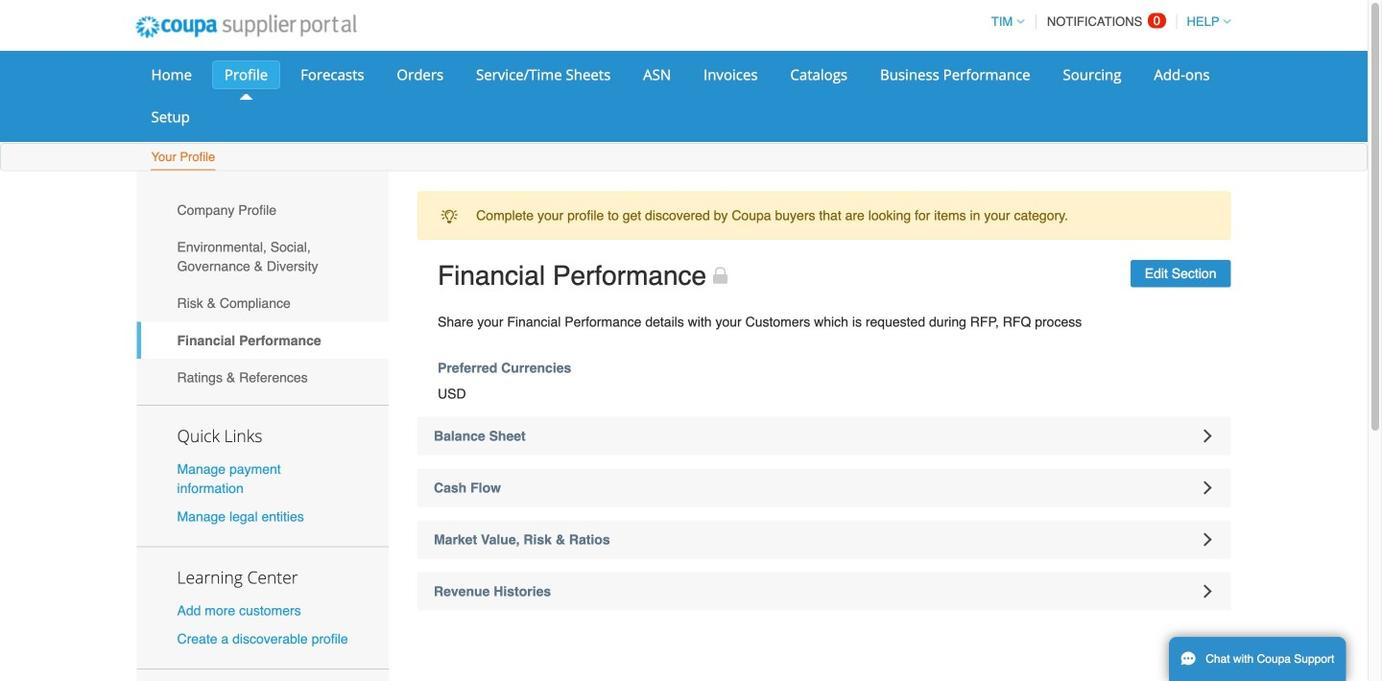 Task type: vqa. For each thing, say whether or not it's contained in the screenshot.
COUPA SUPPLIER PORTAL image at the top left of page
yes



Task type: describe. For each thing, give the bounding box(es) containing it.
3 heading from the top
[[418, 521, 1231, 559]]

2 heading from the top
[[418, 469, 1231, 507]]



Task type: locate. For each thing, give the bounding box(es) containing it.
4 heading from the top
[[418, 573, 1231, 611]]

coupa supplier portal image
[[122, 3, 370, 51]]

navigation
[[983, 3, 1231, 40]]

heading
[[418, 417, 1231, 455], [418, 469, 1231, 507], [418, 521, 1231, 559], [418, 573, 1231, 611]]

alert
[[418, 192, 1231, 240]]

1 heading from the top
[[418, 417, 1231, 455]]



